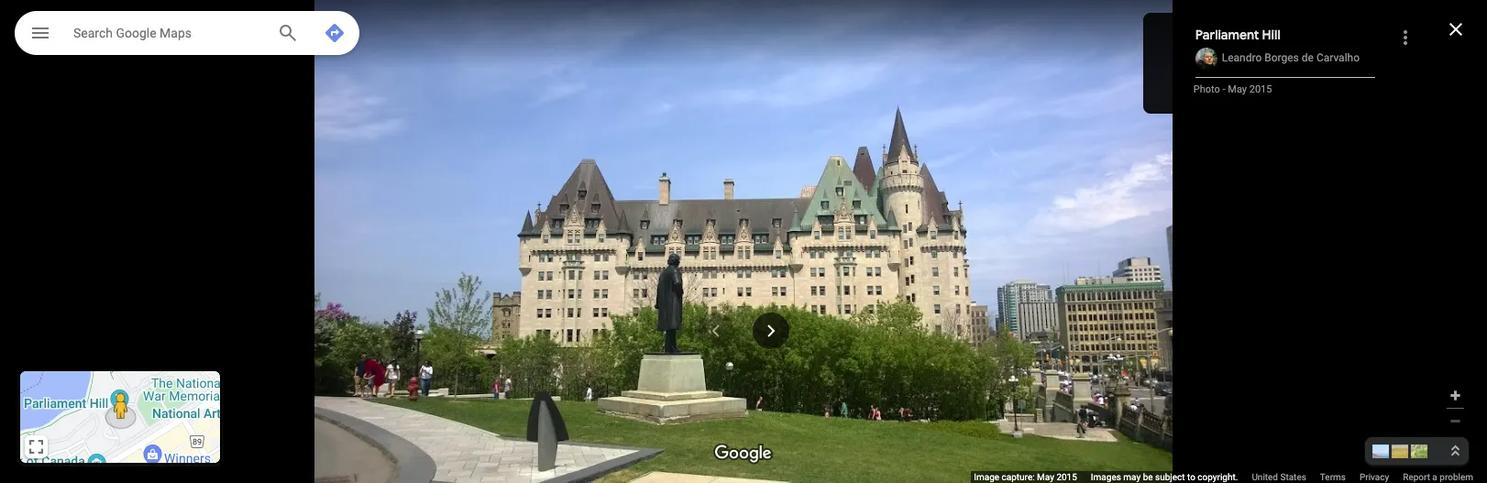Task type: describe. For each thing, give the bounding box(es) containing it.
search
[[73, 26, 113, 40]]

2015 for photo - may 2015
[[1250, 83, 1272, 95]]

image capture: may 2015
[[974, 472, 1077, 482]]

 button
[[15, 11, 66, 59]]


[[29, 20, 51, 46]]

google
[[116, 26, 156, 40]]

images may be subject to copyright.
[[1091, 472, 1238, 482]]

capture:
[[1002, 472, 1035, 482]]

states
[[1281, 472, 1307, 482]]

images
[[1091, 472, 1121, 482]]

may
[[1124, 472, 1141, 482]]

subject
[[1155, 472, 1185, 482]]

hill
[[1262, 27, 1281, 43]]

united states button
[[1252, 471, 1307, 483]]

leandro borges de carvalho link
[[1222, 52, 1360, 64]]

problem
[[1440, 472, 1474, 482]]

privacy button
[[1360, 471, 1389, 483]]

zoom out image
[[1449, 414, 1463, 428]]

united states
[[1252, 472, 1307, 482]]

search google maps field containing search google maps
[[15, 11, 359, 55]]

none search field inside "google maps" element
[[15, 11, 359, 59]]

a
[[1433, 472, 1438, 482]]

2015 for image capture: may 2015
[[1057, 472, 1077, 482]]

maps
[[160, 26, 192, 40]]

search google maps
[[73, 26, 192, 40]]

-
[[1223, 83, 1226, 95]]

to
[[1187, 472, 1196, 482]]

may for -
[[1228, 83, 1247, 95]]

interactive map image
[[20, 371, 220, 463]]



Task type: locate. For each thing, give the bounding box(es) containing it.
leandro
[[1222, 52, 1262, 64]]

view leandro borges de carvalho's profile image
[[1196, 48, 1218, 70]]

de
[[1302, 52, 1314, 64]]

1 horizontal spatial 2015
[[1250, 83, 1272, 95]]

parliament hill
[[1196, 27, 1281, 43]]

None search field
[[15, 11, 359, 59]]

privacy
[[1360, 472, 1389, 482]]

Search Google Maps field
[[15, 11, 359, 55], [73, 21, 262, 43]]

photo - may 2015
[[1194, 83, 1272, 95]]

terms button
[[1320, 471, 1346, 483]]

photo
[[1194, 83, 1220, 95]]

1 vertical spatial may
[[1037, 472, 1054, 482]]

copyright.
[[1198, 472, 1238, 482]]

google maps element
[[0, 0, 1487, 483]]

may right capture:
[[1037, 472, 1054, 482]]

expand image
[[29, 440, 43, 454]]

1 vertical spatial 2015
[[1057, 472, 1077, 482]]

0 horizontal spatial 2015
[[1057, 472, 1077, 482]]

0 vertical spatial 2015
[[1250, 83, 1272, 95]]

may inside footer
[[1037, 472, 1054, 482]]

report a problem
[[1403, 472, 1474, 482]]

image
[[974, 472, 1000, 482]]

footer
[[974, 471, 1487, 483]]

none search field containing 
[[15, 11, 359, 59]]

1 horizontal spatial may
[[1228, 83, 1247, 95]]

may right - at the top right of the page
[[1228, 83, 1247, 95]]

2015
[[1250, 83, 1272, 95], [1057, 472, 1077, 482]]

report a problem link
[[1403, 471, 1474, 483]]

borges
[[1265, 52, 1299, 64]]

may
[[1228, 83, 1247, 95], [1037, 472, 1054, 482]]

leandro borges de carvalho
[[1222, 52, 1360, 64]]

2015 left images
[[1057, 472, 1077, 482]]

footer containing image capture: may 2015
[[974, 471, 1487, 483]]

be
[[1143, 472, 1153, 482]]

2015 down leandro at top
[[1250, 83, 1272, 95]]

parliament
[[1196, 27, 1259, 43]]

carvalho
[[1317, 52, 1360, 64]]

report
[[1403, 472, 1430, 482]]

zoom in image
[[1449, 389, 1463, 403]]

0 vertical spatial may
[[1228, 83, 1247, 95]]

footer inside "google maps" element
[[974, 471, 1487, 483]]

terms
[[1320, 472, 1346, 482]]

united
[[1252, 472, 1278, 482]]

0 horizontal spatial may
[[1037, 472, 1054, 482]]

may for capture:
[[1037, 472, 1054, 482]]



Task type: vqa. For each thing, say whether or not it's contained in the screenshot.
 Hotels
no



